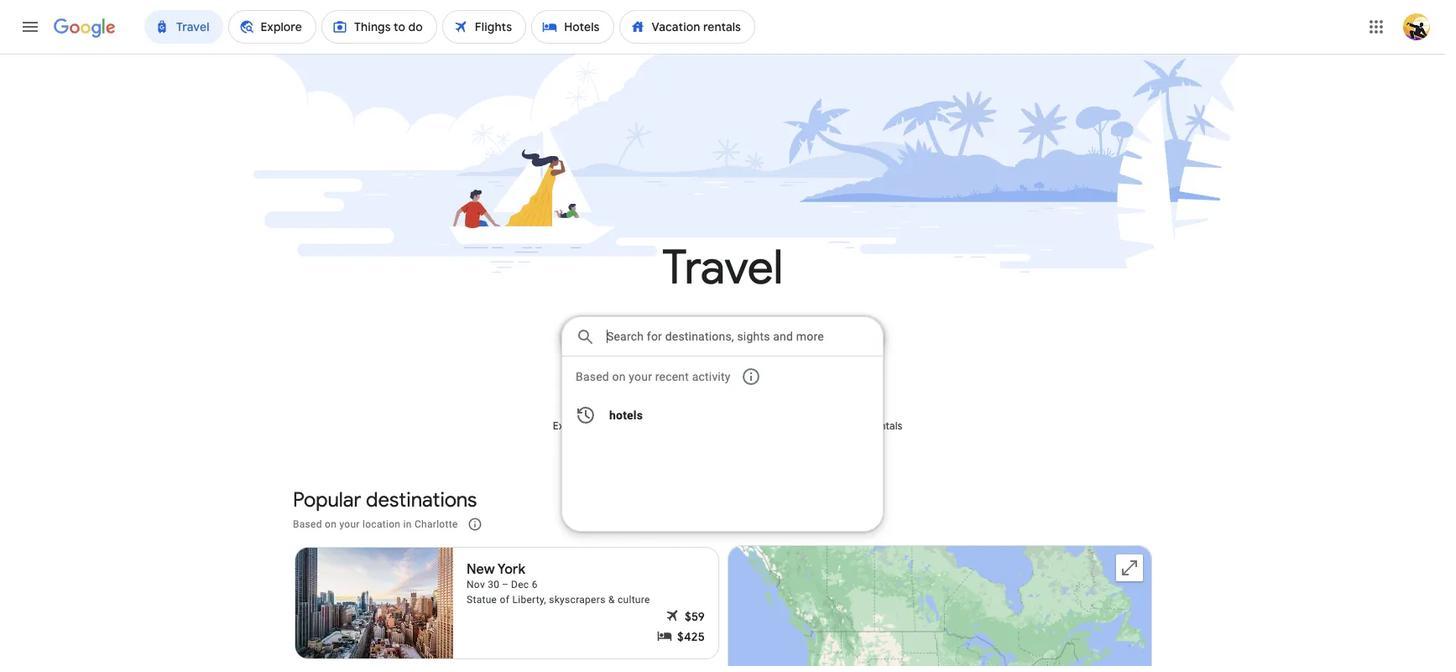 Task type: describe. For each thing, give the bounding box(es) containing it.
in
[[403, 518, 412, 530]]

nov
[[467, 579, 485, 590]]

30 – dec
[[488, 579, 529, 590]]

york
[[498, 561, 525, 578]]

explore
[[553, 420, 588, 433]]

425 us dollars element
[[677, 628, 705, 645]]

on for recent
[[612, 370, 626, 384]]

based for based on your recent activity
[[576, 370, 609, 384]]

things to do
[[613, 420, 672, 433]]

main menu image
[[20, 17, 40, 37]]

$425
[[677, 629, 705, 644]]

new
[[467, 561, 495, 578]]

explore link
[[535, 376, 606, 446]]

on for location
[[325, 518, 337, 530]]

more information on trips from charlotte. image
[[455, 504, 495, 544]]

travel main content
[[0, 54, 1445, 666]]

things to do link
[[606, 376, 678, 446]]

59 us dollars element
[[685, 608, 705, 625]]

things to do button
[[606, 376, 678, 446]]

of
[[500, 594, 510, 606]]



Task type: vqa. For each thing, say whether or not it's contained in the screenshot.
bottom on
yes



Task type: locate. For each thing, give the bounding box(es) containing it.
popular
[[293, 488, 361, 513]]

statue
[[467, 594, 497, 606]]

based on your recent activity
[[576, 370, 731, 384]]

1 horizontal spatial your
[[629, 370, 652, 384]]

explore button
[[535, 376, 606, 446]]

popular destinations
[[293, 488, 477, 513]]

0 vertical spatial on
[[612, 370, 626, 384]]

based inside search for destinations, sights and more dialog
[[576, 370, 609, 384]]

on up hotels at bottom
[[612, 370, 626, 384]]

culture
[[618, 594, 650, 606]]

suggestions are based on your web & app activity. image
[[741, 367, 761, 387]]

1 vertical spatial based
[[293, 518, 322, 530]]

1 vertical spatial your
[[339, 518, 360, 530]]

&
[[608, 594, 615, 606]]

Search for destinations, sights and more text field
[[606, 317, 883, 356]]

things
[[613, 420, 644, 433]]

based
[[576, 370, 609, 384], [293, 518, 322, 530]]

rentals
[[870, 420, 903, 433]]

on down popular
[[325, 518, 337, 530]]

travel
[[662, 238, 783, 298]]

based up explore
[[576, 370, 609, 384]]

activity
[[692, 370, 731, 384]]

your
[[629, 370, 652, 384], [339, 518, 360, 530]]

1 horizontal spatial on
[[612, 370, 626, 384]]

travel heading
[[199, 238, 1246, 298]]

vacation rentals
[[826, 420, 903, 433]]

vacation
[[826, 420, 868, 433]]

destinations
[[366, 488, 477, 513]]

hotels option
[[562, 397, 883, 434]]

1 horizontal spatial based
[[576, 370, 609, 384]]

location
[[363, 518, 401, 530]]

your inside search for destinations, sights and more dialog
[[629, 370, 652, 384]]

0 horizontal spatial on
[[325, 518, 337, 530]]

your left location on the bottom left of the page
[[339, 518, 360, 530]]

0 vertical spatial based
[[576, 370, 609, 384]]

recent
[[655, 370, 689, 384]]

vacation rentals link
[[819, 376, 910, 446]]

6
[[532, 579, 538, 590]]

charlotte
[[415, 518, 458, 530]]

on inside dialog
[[612, 370, 626, 384]]

1 vertical spatial on
[[325, 518, 337, 530]]

to
[[647, 420, 657, 433]]

skyscrapers
[[549, 594, 606, 606]]

0 vertical spatial your
[[629, 370, 652, 384]]

new york nov 30 – dec 6 statue of liberty, skyscrapers & culture
[[467, 561, 650, 606]]

based on your location in charlotte
[[293, 518, 458, 530]]

vacation rentals button
[[819, 376, 910, 446]]

your for recent
[[629, 370, 652, 384]]

0 horizontal spatial your
[[339, 518, 360, 530]]

based down popular
[[293, 518, 322, 530]]

on
[[612, 370, 626, 384], [325, 518, 337, 530]]

liberty,
[[512, 594, 546, 606]]

do
[[659, 420, 672, 433]]

your left recent
[[629, 370, 652, 384]]

0 horizontal spatial based
[[293, 518, 322, 530]]

your for location
[[339, 518, 360, 530]]

based for based on your location in charlotte
[[293, 518, 322, 530]]

hotels
[[609, 409, 643, 422]]

search for destinations, sights and more dialog
[[561, 316, 884, 532]]

$59
[[685, 609, 705, 624]]



